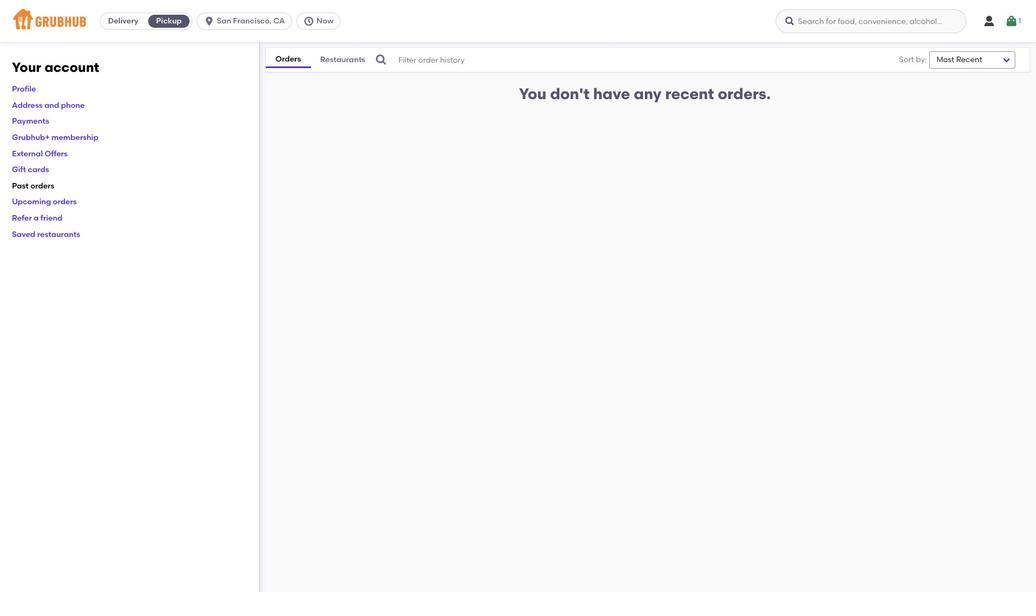 Task type: vqa. For each thing, say whether or not it's contained in the screenshot.
Gift cards
yes



Task type: locate. For each thing, give the bounding box(es) containing it.
saved restaurants link
[[12, 230, 80, 239]]

0 horizontal spatial svg image
[[204, 16, 215, 27]]

orders.
[[718, 84, 771, 103]]

svg image
[[983, 15, 996, 28], [1006, 15, 1019, 28], [304, 16, 314, 27]]

delivery
[[108, 16, 138, 26]]

0 vertical spatial orders
[[30, 181, 54, 191]]

past orders
[[12, 181, 54, 191]]

orders
[[30, 181, 54, 191], [53, 197, 77, 207]]

svg image inside 1 button
[[1006, 15, 1019, 28]]

grubhub+ membership
[[12, 133, 98, 142]]

ca
[[273, 16, 285, 26]]

past
[[12, 181, 29, 191]]

now
[[317, 16, 334, 26]]

1 horizontal spatial svg image
[[375, 53, 388, 66]]

svg image for 1
[[1006, 15, 1019, 28]]

svg image inside now button
[[304, 16, 314, 27]]

main navigation navigation
[[0, 0, 1036, 43]]

svg image
[[204, 16, 215, 27], [785, 16, 796, 27], [375, 53, 388, 66]]

svg image for filter order history search box
[[375, 53, 388, 66]]

profile
[[12, 85, 36, 94]]

past orders link
[[12, 181, 54, 191]]

2 horizontal spatial svg image
[[785, 16, 796, 27]]

1 horizontal spatial svg image
[[983, 15, 996, 28]]

san francisco, ca
[[217, 16, 285, 26]]

gift
[[12, 165, 26, 174]]

delivery button
[[100, 13, 146, 30]]

your account
[[12, 59, 99, 75]]

don't
[[550, 84, 590, 103]]

restaurants button
[[311, 52, 375, 67]]

pickup
[[156, 16, 182, 26]]

gift cards link
[[12, 165, 49, 174]]

orders up the "upcoming orders"
[[30, 181, 54, 191]]

1
[[1019, 16, 1021, 26]]

cards
[[28, 165, 49, 174]]

0 horizontal spatial svg image
[[304, 16, 314, 27]]

Search for food, convenience, alcohol... search field
[[776, 9, 967, 33]]

membership
[[52, 133, 98, 142]]

2 horizontal spatial svg image
[[1006, 15, 1019, 28]]

restaurants
[[37, 230, 80, 239]]

orders up friend
[[53, 197, 77, 207]]

external offers link
[[12, 149, 68, 158]]

profile link
[[12, 85, 36, 94]]

saved
[[12, 230, 35, 239]]

payments
[[12, 117, 49, 126]]

svg image for now
[[304, 16, 314, 27]]

restaurants
[[320, 55, 365, 64]]

your
[[12, 59, 41, 75]]

refer a friend link
[[12, 214, 62, 223]]

grubhub+
[[12, 133, 50, 142]]

address
[[12, 101, 43, 110]]

1 vertical spatial orders
[[53, 197, 77, 207]]



Task type: describe. For each thing, give the bounding box(es) containing it.
orders button
[[266, 52, 311, 68]]

san
[[217, 16, 231, 26]]

orders for upcoming orders
[[53, 197, 77, 207]]

account
[[44, 59, 99, 75]]

you don't have any recent orders.
[[519, 84, 771, 103]]

sort
[[899, 55, 914, 64]]

Filter order history search field
[[375, 48, 866, 72]]

external
[[12, 149, 43, 158]]

francisco,
[[233, 16, 272, 26]]

svg image inside san francisco, ca button
[[204, 16, 215, 27]]

phone
[[61, 101, 85, 110]]

saved restaurants
[[12, 230, 80, 239]]

svg image for search for food, convenience, alcohol... search field at the top of the page
[[785, 16, 796, 27]]

upcoming orders link
[[12, 197, 77, 207]]

upcoming orders
[[12, 197, 77, 207]]

recent
[[665, 84, 714, 103]]

sort by:
[[899, 55, 927, 64]]

payments link
[[12, 117, 49, 126]]

orders for past orders
[[30, 181, 54, 191]]

offers
[[45, 149, 68, 158]]

you
[[519, 84, 547, 103]]

grubhub+ membership link
[[12, 133, 98, 142]]

friend
[[41, 214, 62, 223]]

any
[[634, 84, 662, 103]]

upcoming
[[12, 197, 51, 207]]

have
[[593, 84, 630, 103]]

san francisco, ca button
[[197, 13, 296, 30]]

by:
[[916, 55, 927, 64]]

address and phone link
[[12, 101, 85, 110]]

a
[[34, 214, 39, 223]]

refer
[[12, 214, 32, 223]]

pickup button
[[146, 13, 192, 30]]

1 button
[[1006, 11, 1021, 31]]

now button
[[296, 13, 345, 30]]

refer a friend
[[12, 214, 62, 223]]

gift cards
[[12, 165, 49, 174]]

external offers
[[12, 149, 68, 158]]

orders
[[276, 54, 301, 64]]

and
[[44, 101, 59, 110]]

address and phone
[[12, 101, 85, 110]]



